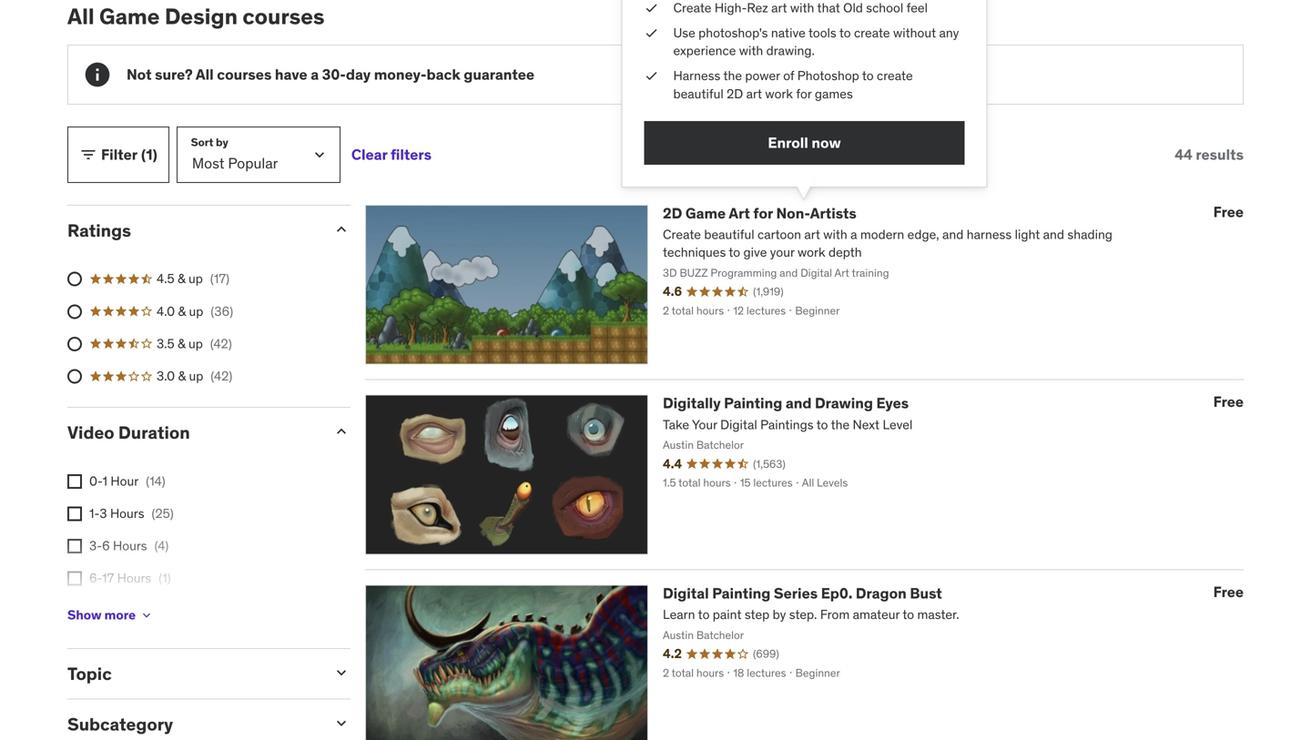 Task type: locate. For each thing, give the bounding box(es) containing it.
(17)
[[210, 271, 229, 287]]

3.5
[[157, 335, 174, 352]]

hours right 3
[[110, 505, 144, 522]]

0 vertical spatial for
[[796, 85, 812, 102]]

0 vertical spatial all
[[67, 3, 94, 30]]

0 vertical spatial game
[[99, 3, 160, 30]]

courses for all
[[217, 65, 272, 84]]

1 vertical spatial all
[[196, 65, 214, 84]]

hours for 1-3 hours
[[110, 505, 144, 522]]

(1) right filter
[[141, 145, 157, 164]]

art up give
[[729, 204, 750, 223]]

for up cartoon in the right of the page
[[753, 204, 773, 223]]

for
[[796, 85, 812, 102], [753, 204, 773, 223]]

0 horizontal spatial with
[[739, 42, 763, 59]]

0 horizontal spatial art
[[746, 85, 762, 102]]

with up depth
[[823, 226, 847, 243]]

xsmall image right more
[[139, 608, 154, 623]]

0 horizontal spatial game
[[99, 3, 160, 30]]

& for 3.5
[[178, 335, 185, 352]]

create left without
[[854, 25, 890, 41]]

1 horizontal spatial game
[[686, 204, 726, 223]]

art inside the harness the power of photoshop to create beautiful 2d art work for games
[[746, 85, 762, 102]]

1 vertical spatial free
[[1213, 393, 1244, 411]]

3d
[[663, 266, 677, 280]]

edge,
[[907, 226, 939, 243]]

harness the power of photoshop to create beautiful 2d art work for games
[[673, 68, 913, 102]]

1 horizontal spatial (1)
[[159, 570, 171, 587]]

up for 3.0 & up
[[189, 368, 203, 384]]

programming
[[711, 266, 777, 280]]

(42) for 3.0 & up (42)
[[211, 368, 232, 384]]

(1)
[[141, 145, 157, 164], [159, 570, 171, 587]]

for inside the harness the power of photoshop to create beautiful 2d art work for games
[[796, 85, 812, 102]]

art down power on the right of the page
[[746, 85, 762, 102]]

art for photoshop
[[746, 85, 762, 102]]

3 up from the top
[[188, 335, 203, 352]]

show more button
[[67, 597, 154, 634]]

game for art
[[686, 204, 726, 223]]

0 vertical spatial courses
[[243, 3, 325, 30]]

game
[[99, 3, 160, 30], [686, 204, 726, 223]]

1 vertical spatial art
[[804, 226, 820, 243]]

0 vertical spatial art
[[746, 85, 762, 102]]

with inside 2d game art for non-artists create beautiful cartoon art with a modern edge, and harness light and shading techniques to give your work depth 3d buzz programming and digital art training
[[823, 226, 847, 243]]

0 vertical spatial painting
[[724, 394, 782, 413]]

1 vertical spatial for
[[753, 204, 773, 223]]

up
[[188, 271, 203, 287], [189, 303, 203, 319], [188, 335, 203, 352], [189, 368, 203, 384]]

4.0 & up (36)
[[157, 303, 233, 319]]

1 horizontal spatial all
[[196, 65, 214, 84]]

courses left have
[[217, 65, 272, 84]]

show
[[67, 607, 102, 623]]

now
[[812, 133, 841, 152]]

44
[[1175, 145, 1193, 164]]

0 horizontal spatial all
[[67, 3, 94, 30]]

light
[[1015, 226, 1040, 243]]

3 & from the top
[[178, 335, 185, 352]]

up left the (36)
[[189, 303, 203, 319]]

& right 3.0
[[178, 368, 186, 384]]

2 vertical spatial to
[[729, 244, 740, 261]]

1 & from the top
[[178, 271, 185, 287]]

& right 4.5
[[178, 271, 185, 287]]

digital painting series ep0. dragon bust
[[663, 584, 942, 603]]

1-
[[89, 505, 100, 522]]

to
[[839, 25, 851, 41], [862, 68, 874, 84], [729, 244, 740, 261]]

and left drawing
[[786, 394, 812, 413]]

small image for ratings
[[332, 220, 351, 238]]

hours for 6-17 hours
[[117, 570, 151, 587]]

3.5 & up (42)
[[157, 335, 232, 352]]

1 horizontal spatial art
[[804, 226, 820, 243]]

work right your
[[798, 244, 825, 261]]

0 horizontal spatial for
[[753, 204, 773, 223]]

1 vertical spatial to
[[862, 68, 874, 84]]

& for 3.0
[[178, 368, 186, 384]]

lectures
[[747, 304, 786, 318]]

& for 4.0
[[178, 303, 186, 319]]

(1) down (4)
[[159, 570, 171, 587]]

drawing.
[[766, 42, 815, 59]]

a up depth
[[851, 226, 857, 243]]

art for non-
[[804, 226, 820, 243]]

create down without
[[877, 68, 913, 84]]

1 horizontal spatial with
[[823, 226, 847, 243]]

1 horizontal spatial 2d
[[727, 85, 743, 102]]

xsmall image
[[644, 24, 659, 42], [67, 474, 82, 489], [67, 539, 82, 554], [139, 608, 154, 623]]

free for digitally painting and drawing eyes
[[1213, 393, 1244, 411]]

games
[[815, 85, 853, 102]]

to right tools
[[839, 25, 851, 41]]

2d up create at right
[[663, 204, 682, 223]]

1 horizontal spatial digital
[[801, 266, 832, 280]]

0 horizontal spatial to
[[729, 244, 740, 261]]

to right photoshop
[[862, 68, 874, 84]]

free
[[1213, 203, 1244, 221], [1213, 393, 1244, 411], [1213, 583, 1244, 601]]

work inside 2d game art for non-artists create beautiful cartoon art with a modern edge, and harness light and shading techniques to give your work depth 3d buzz programming and digital art training
[[798, 244, 825, 261]]

17+ hours
[[89, 603, 146, 619]]

1 vertical spatial digital
[[663, 584, 709, 603]]

art inside 2d game art for non-artists create beautiful cartoon art with a modern edge, and harness light and shading techniques to give your work depth 3d buzz programming and digital art training
[[804, 226, 820, 243]]

0 vertical spatial beautiful
[[673, 85, 724, 102]]

with down 'photoshop's'
[[739, 42, 763, 59]]

1 horizontal spatial to
[[839, 25, 851, 41]]

subcategory
[[67, 714, 173, 735]]

painting for digitally
[[724, 394, 782, 413]]

painting
[[724, 394, 782, 413], [712, 584, 771, 603]]

0 vertical spatial work
[[765, 85, 793, 102]]

0 vertical spatial (42)
[[210, 335, 232, 352]]

game inside 2d game art for non-artists create beautiful cartoon art with a modern edge, and harness light and shading techniques to give your work depth 3d buzz programming and digital art training
[[686, 204, 726, 223]]

non-
[[776, 204, 810, 223]]

2d
[[727, 85, 743, 102], [663, 204, 682, 223]]

0 vertical spatial create
[[854, 25, 890, 41]]

beautiful up give
[[704, 226, 754, 243]]

cartoon
[[758, 226, 801, 243]]

xsmall image
[[644, 0, 659, 17], [644, 67, 659, 85], [67, 507, 82, 521], [67, 572, 82, 586]]

digitally
[[663, 394, 721, 413]]

12
[[733, 304, 744, 318]]

4.5
[[157, 271, 174, 287]]

0 vertical spatial digital
[[801, 266, 832, 280]]

2 vertical spatial free
[[1213, 583, 1244, 601]]

up right 3.0
[[189, 368, 203, 384]]

courses
[[243, 3, 325, 30], [217, 65, 272, 84]]

up left (17)
[[188, 271, 203, 287]]

3 free from the top
[[1213, 583, 1244, 601]]

harness
[[967, 226, 1012, 243]]

1 horizontal spatial a
[[851, 226, 857, 243]]

1 vertical spatial a
[[851, 226, 857, 243]]

art down depth
[[835, 266, 849, 280]]

& right 4.0
[[178, 303, 186, 319]]

1 vertical spatial painting
[[712, 584, 771, 603]]

game up not
[[99, 3, 160, 30]]

create
[[854, 25, 890, 41], [877, 68, 913, 84]]

2 horizontal spatial to
[[862, 68, 874, 84]]

2 up from the top
[[189, 303, 203, 319]]

1 vertical spatial (1)
[[159, 570, 171, 587]]

painting right digitally
[[724, 394, 782, 413]]

2 & from the top
[[178, 303, 186, 319]]

(42) down the (36)
[[210, 335, 232, 352]]

up right "3.5"
[[188, 335, 203, 352]]

& for 4.5
[[178, 271, 185, 287]]

1 horizontal spatial for
[[796, 85, 812, 102]]

painting for digital
[[712, 584, 771, 603]]

hours right the 17
[[117, 570, 151, 587]]

1 up from the top
[[188, 271, 203, 287]]

1 horizontal spatial work
[[798, 244, 825, 261]]

native
[[771, 25, 806, 41]]

beautiful for game
[[704, 226, 754, 243]]

2d game art for non-artists link
[[663, 204, 857, 223]]

(42) down the 3.5 & up (42)
[[211, 368, 232, 384]]

0 vertical spatial 2d
[[727, 85, 743, 102]]

create inside the harness the power of photoshop to create beautiful 2d art work for games
[[877, 68, 913, 84]]

2d inside 2d game art for non-artists create beautiful cartoon art with a modern edge, and harness light and shading techniques to give your work depth 3d buzz programming and digital art training
[[663, 204, 682, 223]]

total
[[672, 304, 694, 318]]

painting left the series
[[712, 584, 771, 603]]

0 horizontal spatial digital
[[663, 584, 709, 603]]

art down non-
[[804, 226, 820, 243]]

4 & from the top
[[178, 368, 186, 384]]

0-1 hour (14)
[[89, 473, 165, 489]]

0 vertical spatial free
[[1213, 203, 1244, 221]]

1 vertical spatial 2d
[[663, 204, 682, 223]]

drawing
[[815, 394, 873, 413]]

1 vertical spatial game
[[686, 204, 726, 223]]

hours right 6
[[113, 538, 147, 554]]

day
[[346, 65, 371, 84]]

0 vertical spatial with
[[739, 42, 763, 59]]

(42) for 3.5 & up (42)
[[210, 335, 232, 352]]

1919 reviews element
[[753, 284, 784, 299]]

courses up have
[[243, 3, 325, 30]]

use photoshop's native tools to create without any experience with drawing.
[[673, 25, 959, 59]]

hours right the 17+
[[112, 603, 146, 619]]

1 vertical spatial (42)
[[211, 368, 232, 384]]

all game design courses
[[67, 3, 325, 30]]

game up create at right
[[686, 204, 726, 223]]

small image
[[332, 423, 351, 441]]

beautiful down 'harness'
[[673, 85, 724, 102]]

small image
[[79, 146, 97, 164], [332, 220, 351, 238], [332, 664, 351, 682], [332, 714, 351, 733]]

for left games
[[796, 85, 812, 102]]

2d down "the" on the top of the page
[[727, 85, 743, 102]]

ratings button
[[67, 219, 318, 241]]

not sure? all courses have a 30-day money-back guarantee
[[127, 65, 534, 84]]

0 vertical spatial (1)
[[141, 145, 157, 164]]

hours
[[696, 304, 724, 318]]

give
[[743, 244, 767, 261]]

0 vertical spatial to
[[839, 25, 851, 41]]

2 free from the top
[[1213, 393, 1244, 411]]

art
[[746, 85, 762, 102], [804, 226, 820, 243]]

1 free from the top
[[1213, 203, 1244, 221]]

work down of
[[765, 85, 793, 102]]

a left 30-
[[311, 65, 319, 84]]

techniques
[[663, 244, 726, 261]]

the
[[723, 68, 742, 84]]

beautiful inside 2d game art for non-artists create beautiful cartoon art with a modern edge, and harness light and shading techniques to give your work depth 3d buzz programming and digital art training
[[704, 226, 754, 243]]

0 vertical spatial art
[[729, 204, 750, 223]]

(25)
[[152, 505, 174, 522]]

beginner
[[795, 304, 840, 318]]

0 horizontal spatial (1)
[[141, 145, 157, 164]]

6-17 hours (1)
[[89, 570, 171, 587]]

and right the edge,
[[942, 226, 964, 243]]

a
[[311, 65, 319, 84], [851, 226, 857, 243]]

1 vertical spatial art
[[835, 266, 849, 280]]

0 horizontal spatial 2d
[[663, 204, 682, 223]]

&
[[178, 271, 185, 287], [178, 303, 186, 319], [178, 335, 185, 352], [178, 368, 186, 384]]

hours for 3-6 hours
[[113, 538, 147, 554]]

0 horizontal spatial work
[[765, 85, 793, 102]]

1 vertical spatial beautiful
[[704, 226, 754, 243]]

to inside 'use photoshop's native tools to create without any experience with drawing.'
[[839, 25, 851, 41]]

work inside the harness the power of photoshop to create beautiful 2d art work for games
[[765, 85, 793, 102]]

to left give
[[729, 244, 740, 261]]

beautiful inside the harness the power of photoshop to create beautiful 2d art work for games
[[673, 85, 724, 102]]

to inside the harness the power of photoshop to create beautiful 2d art work for games
[[862, 68, 874, 84]]

0 horizontal spatial art
[[729, 204, 750, 223]]

digital inside 2d game art for non-artists create beautiful cartoon art with a modern edge, and harness light and shading techniques to give your work depth 3d buzz programming and digital art training
[[801, 266, 832, 280]]

1 vertical spatial with
[[823, 226, 847, 243]]

0 horizontal spatial a
[[311, 65, 319, 84]]

& right "3.5"
[[178, 335, 185, 352]]

1 vertical spatial work
[[798, 244, 825, 261]]

30-
[[322, 65, 346, 84]]

of
[[783, 68, 794, 84]]

1 vertical spatial courses
[[217, 65, 272, 84]]

3-
[[89, 538, 102, 554]]

4 up from the top
[[189, 368, 203, 384]]

1 vertical spatial create
[[877, 68, 913, 84]]

topic
[[67, 663, 112, 685]]



Task type: describe. For each thing, give the bounding box(es) containing it.
buzz
[[680, 266, 708, 280]]

not
[[127, 65, 152, 84]]

for inside 2d game art for non-artists create beautiful cartoon art with a modern edge, and harness light and shading techniques to give your work depth 3d buzz programming and digital art training
[[753, 204, 773, 223]]

digitally painting and drawing eyes
[[663, 394, 909, 413]]

44 results
[[1175, 145, 1244, 164]]

xsmall image inside show more button
[[139, 608, 154, 623]]

and down your
[[780, 266, 798, 280]]

more
[[104, 607, 136, 623]]

without
[[893, 25, 936, 41]]

2d inside the harness the power of photoshop to create beautiful 2d art work for games
[[727, 85, 743, 102]]

bust
[[910, 584, 942, 603]]

with inside 'use photoshop's native tools to create without any experience with drawing.'
[[739, 42, 763, 59]]

ep0.
[[821, 584, 853, 603]]

have
[[275, 65, 307, 84]]

4.5 & up (17)
[[157, 271, 229, 287]]

xsmall image left 3-
[[67, 539, 82, 554]]

4.6
[[663, 283, 682, 300]]

experience
[[673, 42, 736, 59]]

topic button
[[67, 663, 318, 685]]

tools
[[808, 25, 837, 41]]

shading
[[1067, 226, 1113, 243]]

1
[[102, 473, 107, 489]]

photoshop
[[797, 68, 859, 84]]

sure?
[[155, 65, 193, 84]]

modern
[[860, 226, 904, 243]]

(14)
[[146, 473, 165, 489]]

3
[[100, 505, 107, 522]]

subcategory button
[[67, 714, 318, 735]]

use
[[673, 25, 695, 41]]

17
[[102, 570, 114, 587]]

ratings
[[67, 219, 131, 241]]

video duration
[[67, 422, 190, 444]]

any
[[939, 25, 959, 41]]

clear
[[351, 145, 387, 164]]

xsmall image left 0-
[[67, 474, 82, 489]]

enroll
[[768, 133, 808, 152]]

design
[[165, 3, 238, 30]]

3-6 hours (4)
[[89, 538, 169, 554]]

clear filters button
[[351, 126, 432, 183]]

beautiful for the
[[673, 85, 724, 102]]

free for digital painting series ep0. dragon bust
[[1213, 583, 1244, 601]]

clear filters
[[351, 145, 432, 164]]

dragon
[[856, 584, 907, 603]]

6
[[102, 538, 110, 554]]

1 horizontal spatial art
[[835, 266, 849, 280]]

depth
[[829, 244, 862, 261]]

(36)
[[211, 303, 233, 319]]

0 vertical spatial a
[[311, 65, 319, 84]]

harness
[[673, 68, 721, 84]]

4.0
[[157, 303, 175, 319]]

2 total hours
[[663, 304, 724, 318]]

filter (1)
[[101, 145, 157, 164]]

guarantee
[[464, 65, 534, 84]]

filters
[[391, 145, 432, 164]]

6-
[[89, 570, 102, 587]]

2
[[663, 304, 669, 318]]

eyes
[[876, 394, 909, 413]]

photoshop's
[[699, 25, 768, 41]]

small image for topic
[[332, 664, 351, 682]]

a inside 2d game art for non-artists create beautiful cartoon art with a modern edge, and harness light and shading techniques to give your work depth 3d buzz programming and digital art training
[[851, 226, 857, 243]]

filter
[[101, 145, 138, 164]]

digital painting series ep0. dragon bust link
[[663, 584, 942, 603]]

enroll now link
[[644, 121, 965, 165]]

up for 3.5 & up
[[188, 335, 203, 352]]

artists
[[810, 204, 857, 223]]

3.0
[[157, 368, 175, 384]]

training
[[852, 266, 889, 280]]

courses for design
[[243, 3, 325, 30]]

(4)
[[154, 538, 169, 554]]

results
[[1196, 145, 1244, 164]]

video
[[67, 422, 114, 444]]

17+
[[89, 603, 109, 619]]

small image for subcategory
[[332, 714, 351, 733]]

(1,919)
[[753, 285, 784, 299]]

create
[[663, 226, 701, 243]]

and right light
[[1043, 226, 1064, 243]]

44 results status
[[1175, 145, 1244, 164]]

create inside 'use photoshop's native tools to create without any experience with drawing.'
[[854, 25, 890, 41]]

to inside 2d game art for non-artists create beautiful cartoon art with a modern edge, and harness light and shading techniques to give your work depth 3d buzz programming and digital art training
[[729, 244, 740, 261]]

up for 4.0 & up
[[189, 303, 203, 319]]

up for 4.5 & up
[[188, 271, 203, 287]]

your
[[770, 244, 795, 261]]

2d game art for non-artists create beautiful cartoon art with a modern edge, and harness light and shading techniques to give your work depth 3d buzz programming and digital art training
[[663, 204, 1113, 280]]

0-
[[89, 473, 102, 489]]

xsmall image left 'use'
[[644, 24, 659, 42]]

game for design
[[99, 3, 160, 30]]

video duration button
[[67, 422, 318, 444]]

back
[[427, 65, 460, 84]]



Task type: vqa. For each thing, say whether or not it's contained in the screenshot.
the leftmost for
yes



